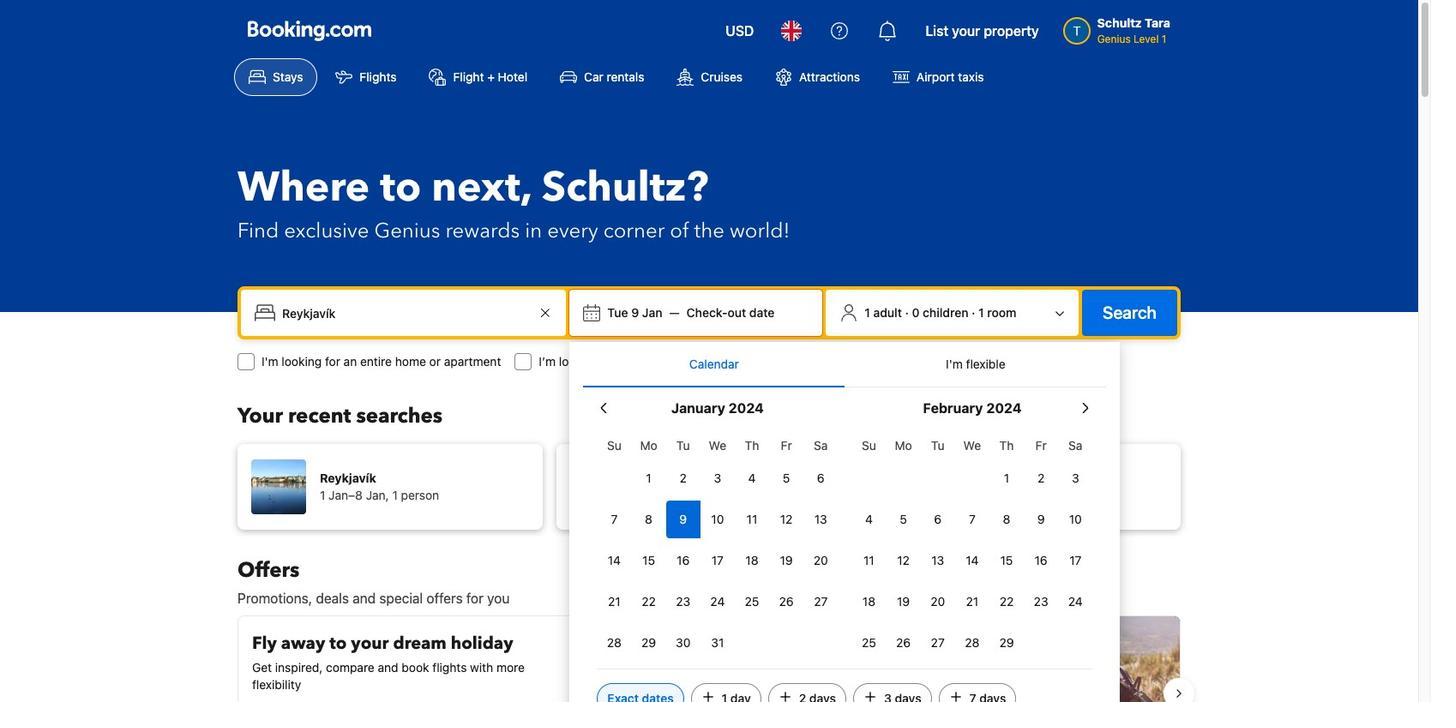 Task type: describe. For each thing, give the bounding box(es) containing it.
level
[[1134, 33, 1159, 45]]

fly away to your dream holiday image
[[581, 630, 688, 702]]

tara
[[1145, 15, 1171, 30]]

17 January 2024 checkbox
[[700, 542, 735, 580]]

tue 9 jan — check-out date
[[607, 305, 775, 320]]

22 for "22 january 2024" checkbox
[[642, 594, 656, 609]]

list your property link
[[915, 10, 1049, 51]]

february 2024
[[923, 400, 1022, 416]]

1 horizontal spatial flights
[[621, 354, 655, 369]]

26 for '26' checkbox
[[779, 594, 794, 609]]

corner
[[603, 217, 665, 245]]

i'm flexible button
[[845, 342, 1107, 387]]

flights inside fly away to your dream holiday get inspired, compare and book flights with more flexibility
[[432, 660, 467, 675]]

car
[[584, 69, 603, 84]]

5 January 2024 checkbox
[[769, 460, 804, 497]]

your account menu schultz tara genius level 1 element
[[1063, 8, 1177, 47]]

gatlinburg
[[958, 471, 1020, 485]]

2024 for february 2024
[[986, 400, 1022, 416]]

escape
[[897, 630, 956, 653]]

29 February 2024 checkbox
[[990, 624, 1024, 662]]

3 February 2024 checkbox
[[1058, 460, 1093, 497]]

0 horizontal spatial 9
[[631, 305, 639, 320]]

0 vertical spatial your
[[952, 23, 980, 39]]

4 February 2024 checkbox
[[852, 501, 886, 539]]

with inside save 15% with late escape deals explore thousands of destinations worldwide and save 15% or more
[[817, 630, 854, 653]]

flight
[[453, 69, 484, 84]]

31 January 2024 checkbox
[[700, 624, 735, 662]]

1 down reykjavík
[[320, 488, 325, 503]]

destinations
[[851, 659, 918, 673]]

dream
[[393, 632, 447, 655]]

flights
[[360, 69, 397, 84]]

1 inside "checkbox"
[[646, 471, 652, 485]]

where
[[238, 160, 370, 216]]

0
[[912, 305, 920, 320]]

list
[[926, 23, 949, 39]]

flights link
[[321, 58, 411, 96]]

schultz
[[1097, 15, 1142, 30]]

in
[[525, 217, 542, 245]]

10 February 2024 checkbox
[[1058, 501, 1093, 539]]

0 vertical spatial 15%
[[775, 630, 812, 653]]

to inside fly away to your dream holiday get inspired, compare and book flights with more flexibility
[[329, 632, 347, 655]]

i'm
[[539, 354, 556, 369]]

23 January 2024 checkbox
[[666, 583, 700, 621]]

7 for 7 checkbox
[[969, 512, 976, 527]]

fr for january 2024
[[781, 438, 792, 453]]

and inside offers promotions, deals and special offers for you
[[353, 591, 376, 606]]

tue
[[607, 305, 628, 320]]

jan, for kraków
[[685, 488, 708, 503]]

jan
[[642, 305, 663, 320]]

1 February 2024 checkbox
[[990, 460, 1024, 497]]

28 February 2024 checkbox
[[955, 624, 990, 662]]

i'm for i'm looking for an entire home or apartment
[[262, 354, 278, 369]]

search
[[1103, 303, 1157, 322]]

26 February 2024 checkbox
[[886, 624, 921, 662]]

book
[[402, 660, 429, 675]]

late
[[858, 630, 893, 653]]

usd
[[726, 23, 754, 39]]

24 for 24 checkbox
[[710, 594, 725, 609]]

1 right 2 checkbox
[[711, 488, 717, 503]]

tu for january
[[676, 438, 690, 453]]

find
[[238, 217, 279, 245]]

where to next, schultz? find exclusive genius rewards in every corner of the world!
[[238, 160, 790, 245]]

1 vertical spatial 5
[[900, 512, 907, 527]]

12 February 2024 checkbox
[[886, 542, 921, 580]]

or inside save 15% with late escape deals explore thousands of destinations worldwide and save 15% or more
[[758, 676, 769, 690]]

world!
[[730, 217, 790, 245]]

19 February 2024 checkbox
[[886, 583, 921, 621]]

26 January 2024 checkbox
[[769, 583, 804, 621]]

tab list containing calendar
[[583, 342, 1107, 388]]

explore
[[731, 659, 772, 673]]

9 for the 9 february 2024 'checkbox'
[[1037, 512, 1045, 527]]

save
[[731, 630, 770, 653]]

you
[[487, 591, 510, 606]]

19 January 2024 checkbox
[[769, 542, 804, 580]]

children
[[923, 305, 969, 320]]

21 January 2024 checkbox
[[597, 583, 632, 621]]

su for january
[[607, 438, 622, 453]]

1 · from the left
[[905, 305, 909, 320]]

i'm looking for flights
[[539, 354, 655, 369]]

your
[[238, 402, 283, 430]]

save 15% with late escape deals explore thousands of destinations worldwide and save 15% or more
[[731, 630, 1030, 690]]

1 left room in the right top of the page
[[979, 305, 984, 320]]

14 February 2024 checkbox
[[955, 542, 990, 580]]

room
[[987, 305, 1017, 320]]

thousands
[[775, 659, 833, 673]]

27 February 2024 checkbox
[[921, 624, 955, 662]]

apartment
[[444, 354, 501, 369]]

11 for 11 checkbox
[[747, 512, 758, 527]]

17 for 17 checkbox
[[1070, 553, 1082, 568]]

schultz tara genius level 1
[[1097, 15, 1171, 45]]

fly
[[252, 632, 277, 655]]

24 for 24 february 2024 checkbox
[[1068, 594, 1083, 609]]

23 for 23 option
[[676, 594, 690, 609]]

car rentals link
[[545, 58, 659, 96]]

airport taxis link
[[878, 58, 999, 96]]

25 for 25 checkbox
[[745, 594, 759, 609]]

2024 for january 2024
[[729, 400, 764, 416]]

16 January 2024 checkbox
[[666, 542, 700, 580]]

to inside where to next, schultz? find exclusive genius rewards in every corner of the world!
[[380, 160, 421, 216]]

27 for 27 february 2024 checkbox at the right bottom
[[931, 635, 945, 650]]

16 February 2024 checkbox
[[1024, 542, 1058, 580]]

deals
[[960, 630, 1006, 653]]

3 January 2024 checkbox
[[700, 460, 735, 497]]

reykjavík
[[320, 471, 376, 485]]

check-
[[687, 305, 728, 320]]

list your property
[[926, 23, 1039, 39]]

20 for the 20 february 2024 checkbox at right bottom
[[931, 594, 945, 609]]

29 for 29 february 2024 checkbox
[[999, 635, 1014, 650]]

airport
[[917, 69, 955, 84]]

22 February 2024 checkbox
[[990, 583, 1024, 621]]

next,
[[432, 160, 532, 216]]

14 for the 14 checkbox
[[966, 553, 979, 568]]

18 January 2024 checkbox
[[735, 542, 769, 580]]

25 January 2024 checkbox
[[735, 583, 769, 621]]

save
[[1005, 659, 1030, 673]]

with inside fly away to your dream holiday get inspired, compare and book flights with more flexibility
[[470, 660, 493, 675]]

1 down searches
[[392, 488, 398, 503]]

+
[[487, 69, 495, 84]]

su for february
[[862, 438, 876, 453]]

offers promotions, deals and special offers for you
[[238, 557, 510, 606]]

19 for 19 checkbox
[[780, 553, 793, 568]]

17 for 17 january 2024 checkbox
[[712, 553, 724, 568]]

13 for '13 january 2024' option
[[814, 512, 827, 527]]

car rentals
[[584, 69, 644, 84]]

more inside save 15% with late escape deals explore thousands of destinations worldwide and save 15% or more
[[772, 676, 801, 690]]

19 for 19 checkbox
[[897, 594, 910, 609]]

rewards
[[445, 217, 520, 245]]

28 January 2024 checkbox
[[597, 624, 632, 662]]

attractions link
[[761, 58, 875, 96]]

calendar button
[[583, 342, 845, 387]]

11 for 11 february 2024 checkbox
[[864, 553, 875, 568]]

an
[[344, 354, 357, 369]]

adult
[[873, 305, 902, 320]]

20 for 20 january 2024 option
[[814, 553, 828, 568]]

inspired,
[[275, 660, 323, 675]]

7 February 2024 checkbox
[[955, 501, 990, 539]]

out
[[728, 305, 746, 320]]

taxis
[[958, 69, 984, 84]]

4 January 2024 checkbox
[[735, 460, 769, 497]]

6 for '6' checkbox
[[817, 471, 825, 485]]

airport taxis
[[917, 69, 984, 84]]

18 for the '18' option at the bottom right of page
[[746, 553, 759, 568]]

1 inside schultz tara genius level 1
[[1162, 33, 1167, 45]]

schultz?
[[542, 160, 709, 216]]

gatlinburg link
[[876, 444, 1181, 530]]

6 February 2024 checkbox
[[921, 501, 955, 539]]

i'm for i'm flexible
[[946, 357, 963, 371]]

12 January 2024 checkbox
[[769, 501, 804, 539]]

flexibility
[[252, 677, 301, 692]]

attractions
[[799, 69, 860, 84]]

13 January 2024 checkbox
[[804, 501, 838, 539]]

th for february 2024
[[1000, 438, 1014, 453]]

every
[[547, 217, 598, 245]]

usd button
[[715, 10, 764, 51]]

21 February 2024 checkbox
[[955, 583, 990, 621]]

28 for 28 checkbox
[[965, 635, 980, 650]]



Task type: locate. For each thing, give the bounding box(es) containing it.
0 horizontal spatial or
[[429, 354, 441, 369]]

date
[[749, 305, 775, 320]]

25 up destinations at the bottom right of page
[[862, 635, 876, 650]]

i'm inside button
[[946, 357, 963, 371]]

person inside reykjavík 1 jan–8 jan, 1 person
[[401, 488, 439, 503]]

25 right 24 checkbox
[[745, 594, 759, 609]]

4 for 4 checkbox
[[865, 512, 873, 527]]

1 22 from the left
[[642, 594, 656, 609]]

1 23 from the left
[[676, 594, 690, 609]]

·
[[905, 305, 909, 320], [972, 305, 975, 320]]

1 grid from the left
[[597, 429, 838, 662]]

22 right 21 checkbox
[[1000, 594, 1014, 609]]

1 horizontal spatial mo
[[895, 438, 912, 453]]

tu for february
[[931, 438, 945, 453]]

Where are you going? field
[[275, 298, 535, 328]]

1 left 2 option
[[1004, 471, 1009, 485]]

jan–8 inside kraków 1 jan–8 jan, 1 person
[[648, 488, 682, 503]]

and down deals
[[981, 659, 1002, 673]]

0 vertical spatial 26
[[779, 594, 794, 609]]

jan–8 inside reykjavík 1 jan–8 jan, 1 person
[[329, 488, 363, 503]]

2 th from the left
[[1000, 438, 1014, 453]]

13 right 12 january 2024 'checkbox'
[[814, 512, 827, 527]]

29 inside 29 option
[[641, 635, 656, 650]]

16 right 15 january 2024 'option'
[[677, 553, 690, 568]]

of inside where to next, schultz? find exclusive genius rewards in every corner of the world!
[[670, 217, 689, 245]]

for inside offers promotions, deals and special offers for you
[[466, 591, 484, 606]]

0 horizontal spatial jan,
[[366, 488, 389, 503]]

27
[[814, 594, 828, 609], [931, 635, 945, 650]]

2 mo from the left
[[895, 438, 912, 453]]

21 inside 21 checkbox
[[966, 594, 979, 609]]

12 inside checkbox
[[897, 553, 910, 568]]

0 vertical spatial or
[[429, 354, 441, 369]]

15 for 15 january 2024 'option'
[[642, 553, 655, 568]]

9 inside 'checkbox'
[[1037, 512, 1045, 527]]

genius down schultz
[[1097, 33, 1131, 45]]

0 horizontal spatial 13
[[814, 512, 827, 527]]

1 horizontal spatial looking
[[559, 354, 599, 369]]

30
[[676, 635, 691, 650]]

1 left "adult"
[[865, 305, 870, 320]]

for for an
[[325, 354, 340, 369]]

1 vertical spatial with
[[470, 660, 493, 675]]

2 horizontal spatial 9
[[1037, 512, 1045, 527]]

0 vertical spatial of
[[670, 217, 689, 245]]

16 inside 'checkbox'
[[677, 553, 690, 568]]

22 inside checkbox
[[642, 594, 656, 609]]

1 15 from the left
[[642, 553, 655, 568]]

16 right 15 checkbox
[[1035, 553, 1048, 568]]

flight + hotel link
[[415, 58, 542, 96]]

28 inside checkbox
[[965, 635, 980, 650]]

i'm looking for an entire home or apartment
[[262, 354, 501, 369]]

0 vertical spatial 18
[[746, 553, 759, 568]]

su
[[607, 438, 622, 453], [862, 438, 876, 453]]

22 January 2024 checkbox
[[632, 583, 666, 621]]

17 right 16 february 2024 checkbox
[[1070, 553, 1082, 568]]

2024 down flexible
[[986, 400, 1022, 416]]

i'm up your on the bottom left
[[262, 354, 278, 369]]

1 sa from the left
[[814, 438, 828, 453]]

5
[[783, 471, 790, 485], [900, 512, 907, 527]]

group of friends hiking on a sunny day in the mountains image
[[717, 617, 1180, 702]]

0 horizontal spatial we
[[709, 438, 726, 453]]

1 horizontal spatial 15
[[1000, 553, 1013, 568]]

or right home
[[429, 354, 441, 369]]

2 right 1 january 2024 "checkbox" on the bottom left
[[680, 471, 687, 485]]

1 horizontal spatial 7
[[969, 512, 976, 527]]

25
[[745, 594, 759, 609], [862, 635, 876, 650]]

10 January 2024 checkbox
[[700, 501, 735, 539]]

1 horizontal spatial to
[[380, 160, 421, 216]]

1 vertical spatial of
[[836, 659, 847, 673]]

th
[[745, 438, 759, 453], [1000, 438, 1014, 453]]

14 left 15 january 2024 'option'
[[608, 553, 621, 568]]

flexible
[[966, 357, 1006, 371]]

23 February 2024 checkbox
[[1024, 583, 1058, 621]]

22
[[642, 594, 656, 609], [1000, 594, 1014, 609]]

jan–8 down kraków
[[648, 488, 682, 503]]

1 tu from the left
[[676, 438, 690, 453]]

2 inside 2 checkbox
[[680, 471, 687, 485]]

23 right "22 january 2024" checkbox
[[676, 594, 690, 609]]

26 right 25 checkbox
[[779, 594, 794, 609]]

29 inside 29 february 2024 checkbox
[[999, 635, 1014, 650]]

and left "book"
[[378, 660, 398, 675]]

2 tu from the left
[[931, 438, 945, 453]]

14 inside 14 january 2024 'option'
[[608, 553, 621, 568]]

16 for 16 'checkbox'
[[677, 553, 690, 568]]

14
[[608, 553, 621, 568], [966, 553, 979, 568]]

1 horizontal spatial 19
[[897, 594, 910, 609]]

hotel
[[498, 69, 527, 84]]

cruises
[[701, 69, 743, 84]]

0 horizontal spatial more
[[496, 660, 525, 675]]

1 vertical spatial 27
[[931, 635, 945, 650]]

region containing save 15% with late escape deals
[[224, 609, 1195, 702]]

27 January 2024 checkbox
[[804, 583, 838, 621]]

and inside fly away to your dream holiday get inspired, compare and book flights with more flexibility
[[378, 660, 398, 675]]

1 horizontal spatial th
[[1000, 438, 1014, 453]]

9
[[631, 305, 639, 320], [679, 512, 687, 527], [1037, 512, 1045, 527]]

2 looking from the left
[[559, 354, 599, 369]]

1 horizontal spatial your
[[952, 23, 980, 39]]

1 down kraków
[[639, 488, 644, 503]]

29 up save
[[999, 635, 1014, 650]]

5 February 2024 checkbox
[[886, 501, 921, 539]]

1 su from the left
[[607, 438, 622, 453]]

15% down the explore
[[731, 676, 754, 690]]

23
[[676, 594, 690, 609], [1034, 594, 1048, 609]]

2 29 from the left
[[999, 635, 1014, 650]]

1 horizontal spatial 20
[[931, 594, 945, 609]]

1 horizontal spatial 28
[[965, 635, 980, 650]]

1 21 from the left
[[608, 594, 621, 609]]

recent
[[288, 402, 351, 430]]

2 15 from the left
[[1000, 553, 1013, 568]]

1 vertical spatial 15%
[[731, 676, 754, 690]]

mo up 1 january 2024 "checkbox" on the bottom left
[[640, 438, 657, 453]]

26 right 'late'
[[896, 635, 911, 650]]

2 16 from the left
[[1035, 553, 1048, 568]]

3 right 2 option
[[1072, 471, 1079, 485]]

15 right 14 january 2024 'option'
[[642, 553, 655, 568]]

24 January 2024 checkbox
[[700, 583, 735, 621]]

1 horizontal spatial 3
[[1072, 471, 1079, 485]]

2 23 from the left
[[1034, 594, 1048, 609]]

27 for the 27 january 2024 option
[[814, 594, 828, 609]]

genius left rewards
[[374, 217, 440, 245]]

16 for 16 february 2024 checkbox
[[1035, 553, 1048, 568]]

15 right the 14 checkbox
[[1000, 553, 1013, 568]]

2 for february 2024
[[1038, 471, 1045, 485]]

1 horizontal spatial i'm
[[946, 357, 963, 371]]

1 horizontal spatial 26
[[896, 635, 911, 650]]

2 January 2024 checkbox
[[666, 460, 700, 497]]

fly away to your dream holiday get inspired, compare and book flights with more flexibility
[[252, 632, 525, 692]]

of left the
[[670, 217, 689, 245]]

28 left 29 option
[[607, 635, 622, 650]]

4 for 4 january 2024 checkbox
[[748, 471, 756, 485]]

0 horizontal spatial 18
[[746, 553, 759, 568]]

8 for the 8 checkbox
[[1003, 512, 1011, 527]]

7 January 2024 checkbox
[[597, 501, 632, 539]]

1 horizontal spatial 17
[[1070, 553, 1082, 568]]

9 cell
[[666, 497, 700, 539]]

of inside save 15% with late escape deals explore thousands of destinations worldwide and save 15% or more
[[836, 659, 847, 673]]

1 jan–8 from the left
[[329, 488, 363, 503]]

21 right the 20 february 2024 checkbox at right bottom
[[966, 594, 979, 609]]

1 horizontal spatial 6
[[934, 512, 942, 527]]

tue 9 jan button
[[601, 298, 669, 328]]

15 inside checkbox
[[1000, 553, 1013, 568]]

2 for january 2024
[[680, 471, 687, 485]]

0 horizontal spatial of
[[670, 217, 689, 245]]

1 inside "option"
[[1004, 471, 1009, 485]]

to
[[380, 160, 421, 216], [329, 632, 347, 655]]

13 February 2024 checkbox
[[921, 542, 955, 580]]

0 horizontal spatial for
[[325, 354, 340, 369]]

we for february
[[964, 438, 981, 453]]

sa up 3 option
[[1069, 438, 1083, 453]]

0 horizontal spatial grid
[[597, 429, 838, 662]]

9 January 2024 checkbox
[[666, 501, 700, 539]]

mo for january
[[640, 438, 657, 453]]

3 for january 2024
[[714, 471, 721, 485]]

for for flights
[[602, 354, 618, 369]]

your right list on the right of page
[[952, 23, 980, 39]]

2 2 from the left
[[1038, 471, 1045, 485]]

2 jan, from the left
[[685, 488, 708, 503]]

0 horizontal spatial 2
[[680, 471, 687, 485]]

1 horizontal spatial 11
[[864, 553, 875, 568]]

21 inside the 21 january 2024 option
[[608, 594, 621, 609]]

24 February 2024 checkbox
[[1058, 583, 1093, 621]]

1 vertical spatial 11
[[864, 553, 875, 568]]

3
[[714, 471, 721, 485], [1072, 471, 1079, 485]]

with up thousands
[[817, 630, 854, 653]]

26 for "26" checkbox
[[896, 635, 911, 650]]

2 17 from the left
[[1070, 553, 1082, 568]]

promotions,
[[238, 591, 312, 606]]

23 right 22 option in the bottom of the page
[[1034, 594, 1048, 609]]

19 inside checkbox
[[780, 553, 793, 568]]

fr up 5 checkbox
[[781, 438, 792, 453]]

0 horizontal spatial 23
[[676, 594, 690, 609]]

fr up 2 option
[[1036, 438, 1047, 453]]

jan, inside reykjavík 1 jan–8 jan, 1 person
[[366, 488, 389, 503]]

flights
[[621, 354, 655, 369], [432, 660, 467, 675]]

more inside fly away to your dream holiday get inspired, compare and book flights with more flexibility
[[496, 660, 525, 675]]

property
[[984, 23, 1039, 39]]

jan, for reykjavík
[[366, 488, 389, 503]]

2 · from the left
[[972, 305, 975, 320]]

grid
[[597, 429, 838, 662], [852, 429, 1093, 662]]

5 right 4 january 2024 checkbox
[[783, 471, 790, 485]]

0 horizontal spatial flights
[[432, 660, 467, 675]]

looking right i'm
[[559, 354, 599, 369]]

1 vertical spatial or
[[758, 676, 769, 690]]

entire
[[360, 354, 392, 369]]

1 looking from the left
[[282, 354, 322, 369]]

2 person from the left
[[720, 488, 758, 503]]

and right deals
[[353, 591, 376, 606]]

0 horizontal spatial ·
[[905, 305, 909, 320]]

2 2024 from the left
[[986, 400, 1022, 416]]

25 inside 25 february 2024 checkbox
[[862, 635, 876, 650]]

9 for 9 january 2024 checkbox
[[679, 512, 687, 527]]

0 horizontal spatial 22
[[642, 594, 656, 609]]

sa for february 2024
[[1069, 438, 1083, 453]]

fr for february 2024
[[1036, 438, 1047, 453]]

0 horizontal spatial jan–8
[[329, 488, 363, 503]]

· left 0
[[905, 305, 909, 320]]

mo up 5 checkbox
[[895, 438, 912, 453]]

1 14 from the left
[[608, 553, 621, 568]]

grid for february
[[852, 429, 1093, 662]]

1 horizontal spatial 16
[[1035, 553, 1048, 568]]

or
[[429, 354, 441, 369], [758, 676, 769, 690]]

i'm left flexible
[[946, 357, 963, 371]]

1 down tara
[[1162, 33, 1167, 45]]

6 inside option
[[934, 512, 942, 527]]

6 for 6 february 2024 option on the bottom
[[934, 512, 942, 527]]

0 vertical spatial more
[[496, 660, 525, 675]]

grid for january
[[597, 429, 838, 662]]

24
[[710, 594, 725, 609], [1068, 594, 1083, 609]]

we up gatlinburg
[[964, 438, 981, 453]]

and
[[353, 591, 376, 606], [981, 659, 1002, 673], [378, 660, 398, 675]]

27 up worldwide
[[931, 635, 945, 650]]

away
[[281, 632, 325, 655]]

get
[[252, 660, 272, 675]]

flights down tue 9 jan button
[[621, 354, 655, 369]]

0 horizontal spatial 15
[[642, 553, 655, 568]]

2 8 from the left
[[1003, 512, 1011, 527]]

or down the explore
[[758, 676, 769, 690]]

fr
[[781, 438, 792, 453], [1036, 438, 1047, 453]]

14 inside checkbox
[[966, 553, 979, 568]]

2 10 from the left
[[1069, 512, 1082, 527]]

stays link
[[234, 58, 318, 96]]

20 January 2024 checkbox
[[804, 542, 838, 580]]

28 for 28 option at the left of the page
[[607, 635, 622, 650]]

0 horizontal spatial 4
[[748, 471, 756, 485]]

1 horizontal spatial ·
[[972, 305, 975, 320]]

1 mo from the left
[[640, 438, 657, 453]]

1 16 from the left
[[677, 553, 690, 568]]

jan–8 for kraków
[[648, 488, 682, 503]]

1 horizontal spatial 25
[[862, 635, 876, 650]]

to left next,
[[380, 160, 421, 216]]

worldwide
[[922, 659, 978, 673]]

2 February 2024 checkbox
[[1024, 460, 1058, 497]]

1 vertical spatial 12
[[897, 553, 910, 568]]

22 for 22 option in the bottom of the page
[[1000, 594, 1014, 609]]

25 inside 25 checkbox
[[745, 594, 759, 609]]

20 inside checkbox
[[931, 594, 945, 609]]

2 grid from the left
[[852, 429, 1093, 662]]

person for reykjavík 1 jan–8 jan, 1 person
[[401, 488, 439, 503]]

0 horizontal spatial fr
[[781, 438, 792, 453]]

8 right 7 checkbox
[[1003, 512, 1011, 527]]

kraków
[[639, 471, 683, 485]]

person for kraków 1 jan–8 jan, 1 person
[[720, 488, 758, 503]]

22 left 23 option
[[642, 594, 656, 609]]

2 24 from the left
[[1068, 594, 1083, 609]]

8 January 2024 checkbox
[[632, 501, 666, 539]]

jan,
[[366, 488, 389, 503], [685, 488, 708, 503]]

sa for january 2024
[[814, 438, 828, 453]]

0 vertical spatial 19
[[780, 553, 793, 568]]

12 for '12' checkbox
[[897, 553, 910, 568]]

8 inside option
[[645, 512, 653, 527]]

1 horizontal spatial 4
[[865, 512, 873, 527]]

0 horizontal spatial 3
[[714, 471, 721, 485]]

11 left '12' checkbox
[[864, 553, 875, 568]]

15% up thousands
[[775, 630, 812, 653]]

for left an
[[325, 354, 340, 369]]

28 inside option
[[607, 635, 622, 650]]

0 horizontal spatial 7
[[611, 512, 618, 527]]

1 3 from the left
[[714, 471, 721, 485]]

13 for 13 option on the bottom
[[931, 553, 944, 568]]

2 22 from the left
[[1000, 594, 1014, 609]]

0 horizontal spatial 16
[[677, 553, 690, 568]]

29 January 2024 checkbox
[[632, 624, 666, 662]]

2 horizontal spatial for
[[602, 354, 618, 369]]

3 inside 3 option
[[1072, 471, 1079, 485]]

your inside fly away to your dream holiday get inspired, compare and book flights with more flexibility
[[351, 632, 389, 655]]

12 right 11 february 2024 checkbox
[[897, 553, 910, 568]]

1 horizontal spatial jan–8
[[648, 488, 682, 503]]

10 inside "10" checkbox
[[1069, 512, 1082, 527]]

0 vertical spatial to
[[380, 160, 421, 216]]

sa
[[814, 438, 828, 453], [1069, 438, 1083, 453]]

th for january 2024
[[745, 438, 759, 453]]

3 for february 2024
[[1072, 471, 1079, 485]]

more down thousands
[[772, 676, 801, 690]]

1 left 2 checkbox
[[646, 471, 652, 485]]

14 right 13 option on the bottom
[[966, 553, 979, 568]]

15%
[[775, 630, 812, 653], [731, 676, 754, 690]]

0 horizontal spatial 2024
[[729, 400, 764, 416]]

1 horizontal spatial sa
[[1069, 438, 1083, 453]]

14 January 2024 checkbox
[[597, 542, 632, 580]]

we up 3 option at bottom
[[709, 438, 726, 453]]

0 horizontal spatial su
[[607, 438, 622, 453]]

5 left 6 february 2024 option on the bottom
[[900, 512, 907, 527]]

0 vertical spatial flights
[[621, 354, 655, 369]]

0 vertical spatial 13
[[814, 512, 827, 527]]

25 February 2024 checkbox
[[852, 624, 886, 662]]

30 January 2024 checkbox
[[666, 624, 700, 662]]

su up 7 january 2024 option on the left
[[607, 438, 622, 453]]

11 January 2024 checkbox
[[735, 501, 769, 539]]

9 right 8 option
[[679, 512, 687, 527]]

your up compare
[[351, 632, 389, 655]]

11
[[747, 512, 758, 527], [864, 553, 875, 568]]

8 inside checkbox
[[1003, 512, 1011, 527]]

7 left 8 option
[[611, 512, 618, 527]]

jan–8 for reykjavík
[[329, 488, 363, 503]]

20 February 2024 checkbox
[[921, 583, 955, 621]]

1 vertical spatial 4
[[865, 512, 873, 527]]

17 right 16 'checkbox'
[[712, 553, 724, 568]]

with
[[817, 630, 854, 653], [470, 660, 493, 675]]

1 jan, from the left
[[366, 488, 389, 503]]

17 February 2024 checkbox
[[1058, 542, 1093, 580]]

1 horizontal spatial 15%
[[775, 630, 812, 653]]

14 for 14 january 2024 'option'
[[608, 553, 621, 568]]

su up 4 checkbox
[[862, 438, 876, 453]]

10 left 11 checkbox
[[711, 512, 724, 527]]

stays
[[273, 69, 303, 84]]

7 right 6 february 2024 option on the bottom
[[969, 512, 976, 527]]

17
[[712, 553, 724, 568], [1070, 553, 1082, 568]]

reykjavík 1 jan–8 jan, 1 person
[[320, 471, 439, 503]]

holiday
[[451, 632, 513, 655]]

we for january
[[709, 438, 726, 453]]

23 for 23 option
[[1034, 594, 1048, 609]]

0 horizontal spatial 27
[[814, 594, 828, 609]]

1 horizontal spatial 14
[[966, 553, 979, 568]]

16 inside checkbox
[[1035, 553, 1048, 568]]

27 inside option
[[814, 594, 828, 609]]

th up 4 january 2024 checkbox
[[745, 438, 759, 453]]

searches
[[356, 402, 443, 430]]

0 horizontal spatial genius
[[374, 217, 440, 245]]

with down holiday on the left of page
[[470, 660, 493, 675]]

1 horizontal spatial person
[[720, 488, 758, 503]]

1 horizontal spatial we
[[964, 438, 981, 453]]

1 person from the left
[[401, 488, 439, 503]]

15 for 15 checkbox
[[1000, 553, 1013, 568]]

jan, inside kraków 1 jan–8 jan, 1 person
[[685, 488, 708, 503]]

1 horizontal spatial genius
[[1097, 33, 1131, 45]]

1 horizontal spatial 23
[[1034, 594, 1048, 609]]

6
[[817, 471, 825, 485], [934, 512, 942, 527]]

tu up 2 checkbox
[[676, 438, 690, 453]]

1 vertical spatial 25
[[862, 635, 876, 650]]

13 left the 14 checkbox
[[931, 553, 944, 568]]

2 3 from the left
[[1072, 471, 1079, 485]]

1 horizontal spatial 5
[[900, 512, 907, 527]]

looking for i'm
[[282, 354, 322, 369]]

2 14 from the left
[[966, 553, 979, 568]]

19 inside checkbox
[[897, 594, 910, 609]]

i'm flexible
[[946, 357, 1006, 371]]

2 fr from the left
[[1036, 438, 1047, 453]]

0 horizontal spatial 12
[[780, 512, 793, 527]]

1 horizontal spatial more
[[772, 676, 801, 690]]

1 fr from the left
[[781, 438, 792, 453]]

1 horizontal spatial 21
[[966, 594, 979, 609]]

21 left "22 january 2024" checkbox
[[608, 594, 621, 609]]

21 for 21 checkbox
[[966, 594, 979, 609]]

looking for i'm
[[559, 354, 599, 369]]

1 8 from the left
[[645, 512, 653, 527]]

10 right the 9 february 2024 'checkbox'
[[1069, 512, 1082, 527]]

15 February 2024 checkbox
[[990, 542, 1024, 580]]

25 for 25 february 2024 checkbox
[[862, 635, 876, 650]]

20
[[814, 553, 828, 568], [931, 594, 945, 609]]

genius inside schultz tara genius level 1
[[1097, 33, 1131, 45]]

2 21 from the left
[[966, 594, 979, 609]]

region
[[224, 609, 1195, 702]]

2 right "1" "option"
[[1038, 471, 1045, 485]]

0 vertical spatial 5
[[783, 471, 790, 485]]

10 for "10" checkbox
[[1069, 512, 1082, 527]]

1 7 from the left
[[611, 512, 618, 527]]

29 for 29 option
[[641, 635, 656, 650]]

genius inside where to next, schultz? find exclusive genius rewards in every corner of the world!
[[374, 217, 440, 245]]

flight + hotel
[[453, 69, 527, 84]]

1 10 from the left
[[711, 512, 724, 527]]

2024
[[729, 400, 764, 416], [986, 400, 1022, 416]]

18 for 18 checkbox
[[863, 594, 876, 609]]

15 January 2024 checkbox
[[632, 542, 666, 580]]

exclusive
[[284, 217, 369, 245]]

19
[[780, 553, 793, 568], [897, 594, 910, 609]]

of left 25 february 2024 checkbox
[[836, 659, 847, 673]]

0 horizontal spatial 24
[[710, 594, 725, 609]]

15 inside 'option'
[[642, 553, 655, 568]]

1 29 from the left
[[641, 635, 656, 650]]

20 inside option
[[814, 553, 828, 568]]

7 inside option
[[611, 512, 618, 527]]

2 28 from the left
[[965, 635, 980, 650]]

1 th from the left
[[745, 438, 759, 453]]

2 sa from the left
[[1069, 438, 1083, 453]]

deals
[[316, 591, 349, 606]]

1 horizontal spatial of
[[836, 659, 847, 673]]

6 inside checkbox
[[817, 471, 825, 485]]

flights right "book"
[[432, 660, 467, 675]]

18 inside checkbox
[[863, 594, 876, 609]]

your recent searches
[[238, 402, 443, 430]]

january 2024
[[671, 400, 764, 416]]

27 inside checkbox
[[931, 635, 945, 650]]

1 adult · 0 children · 1 room
[[865, 305, 1017, 320]]

7 inside checkbox
[[969, 512, 976, 527]]

0 horizontal spatial tu
[[676, 438, 690, 453]]

offers
[[427, 591, 463, 606]]

28 up worldwide
[[965, 635, 980, 650]]

2 su from the left
[[862, 438, 876, 453]]

1 January 2024 checkbox
[[632, 460, 666, 497]]

and inside save 15% with late escape deals explore thousands of destinations worldwide and save 15% or more
[[981, 659, 1002, 673]]

for
[[325, 354, 340, 369], [602, 354, 618, 369], [466, 591, 484, 606]]

0 horizontal spatial mo
[[640, 438, 657, 453]]

1 we from the left
[[709, 438, 726, 453]]

for down tue
[[602, 354, 618, 369]]

1 horizontal spatial 22
[[1000, 594, 1014, 609]]

12 right 11 checkbox
[[780, 512, 793, 527]]

0 horizontal spatial 20
[[814, 553, 828, 568]]

1 2024 from the left
[[729, 400, 764, 416]]

9 February 2024 checkbox
[[1024, 501, 1058, 539]]

23 inside option
[[1034, 594, 1048, 609]]

1 24 from the left
[[710, 594, 725, 609]]

23 inside option
[[676, 594, 690, 609]]

8 February 2024 checkbox
[[990, 501, 1024, 539]]

1 2 from the left
[[680, 471, 687, 485]]

22 inside option
[[1000, 594, 1014, 609]]

18 inside option
[[746, 553, 759, 568]]

1 horizontal spatial grid
[[852, 429, 1093, 662]]

· right children
[[972, 305, 975, 320]]

to up compare
[[329, 632, 347, 655]]

9 right the 8 checkbox
[[1037, 512, 1045, 527]]

more down holiday on the left of page
[[496, 660, 525, 675]]

tab list
[[583, 342, 1107, 388]]

person inside kraków 1 jan–8 jan, 1 person
[[720, 488, 758, 503]]

9 inside checkbox
[[679, 512, 687, 527]]

2 we from the left
[[964, 438, 981, 453]]

—
[[669, 305, 680, 320]]

0 horizontal spatial 21
[[608, 594, 621, 609]]

1 horizontal spatial 2
[[1038, 471, 1045, 485]]

0 vertical spatial genius
[[1097, 33, 1131, 45]]

the
[[694, 217, 725, 245]]

booking.com image
[[248, 21, 371, 41]]

1 horizontal spatial 18
[[863, 594, 876, 609]]

10 for 10 january 2024 option
[[711, 512, 724, 527]]

11 February 2024 checkbox
[[852, 542, 886, 580]]

19 left the 20 february 2024 checkbox at right bottom
[[897, 594, 910, 609]]

2 inside 2 option
[[1038, 471, 1045, 485]]

12 inside 'checkbox'
[[780, 512, 793, 527]]

offers
[[238, 557, 300, 585]]

27 right '26' checkbox
[[814, 594, 828, 609]]

13
[[814, 512, 827, 527], [931, 553, 944, 568]]

0 vertical spatial 11
[[747, 512, 758, 527]]

0 horizontal spatial 28
[[607, 635, 622, 650]]

kraków 1 jan–8 jan, 1 person
[[639, 471, 758, 503]]

29 right 28 option at the left of the page
[[641, 635, 656, 650]]

0 vertical spatial 4
[[748, 471, 756, 485]]

jan–8 down reykjavík
[[329, 488, 363, 503]]

2 jan–8 from the left
[[648, 488, 682, 503]]

0 vertical spatial 25
[[745, 594, 759, 609]]

6 January 2024 checkbox
[[804, 460, 838, 497]]

18 February 2024 checkbox
[[852, 583, 886, 621]]

1 28 from the left
[[607, 635, 622, 650]]

rentals
[[607, 69, 644, 84]]

8 left 9 january 2024 checkbox
[[645, 512, 653, 527]]

1 17 from the left
[[712, 553, 724, 568]]

th up "1" "option"
[[1000, 438, 1014, 453]]

2024 right january
[[729, 400, 764, 416]]

10 inside 10 january 2024 option
[[711, 512, 724, 527]]

2 7 from the left
[[969, 512, 976, 527]]

calendar
[[689, 357, 739, 371]]

sa up '6' checkbox
[[814, 438, 828, 453]]

21 for the 21 january 2024 option
[[608, 594, 621, 609]]

7 for 7 january 2024 option on the left
[[611, 512, 618, 527]]

3 left 4 january 2024 checkbox
[[714, 471, 721, 485]]

mo for february
[[895, 438, 912, 453]]

0 vertical spatial 20
[[814, 553, 828, 568]]

looking left an
[[282, 354, 322, 369]]

0 horizontal spatial i'm
[[262, 354, 278, 369]]

0 horizontal spatial sa
[[814, 438, 828, 453]]

for left you
[[466, 591, 484, 606]]

3 inside 3 option
[[714, 471, 721, 485]]

19 right the '18' option at the bottom right of page
[[780, 553, 793, 568]]

12 for 12 january 2024 'checkbox'
[[780, 512, 793, 527]]

8 for 8 option
[[645, 512, 653, 527]]

home
[[395, 354, 426, 369]]

1 adult · 0 children · 1 room button
[[833, 297, 1072, 329]]



Task type: vqa. For each thing, say whether or not it's contained in the screenshot.


